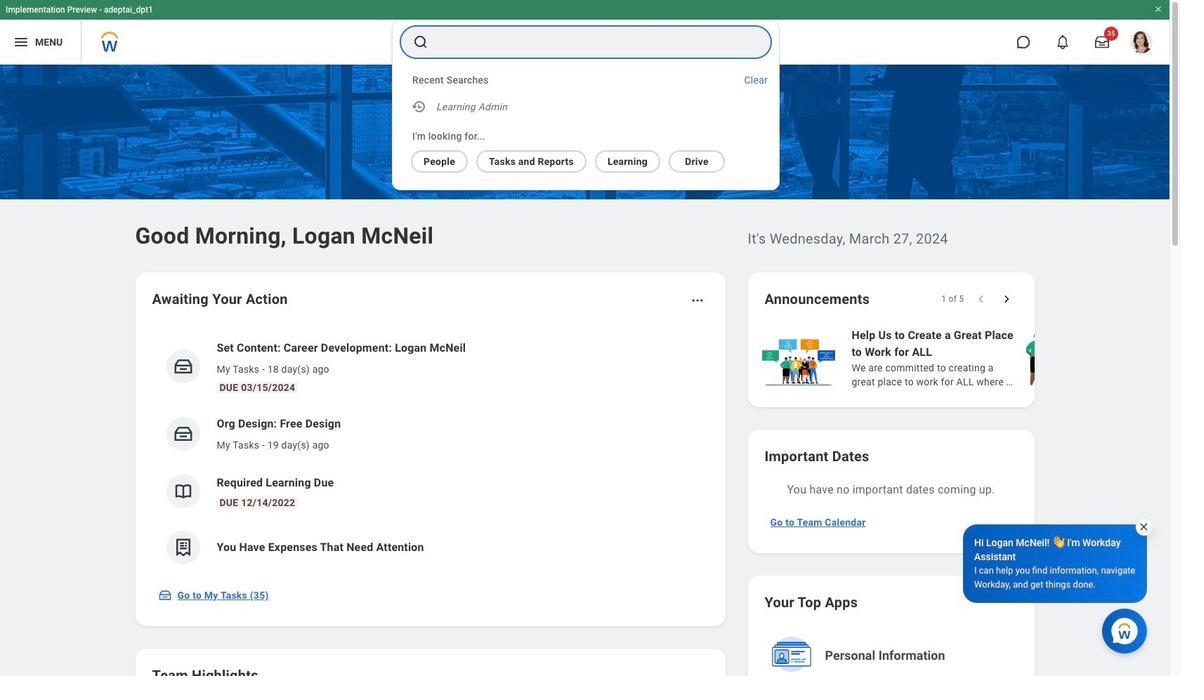 Task type: locate. For each thing, give the bounding box(es) containing it.
inbox large image
[[1095, 35, 1109, 49]]

chevron right small image
[[999, 292, 1013, 306]]

status
[[941, 294, 964, 305]]

banner
[[0, 0, 1169, 65]]

dashboard expenses image
[[172, 537, 194, 558]]

1 vertical spatial inbox image
[[158, 589, 172, 603]]

0 horizontal spatial list
[[152, 329, 708, 576]]

justify image
[[13, 34, 30, 51]]

main content
[[0, 65, 1180, 676]]

Search Workday  search field
[[438, 27, 742, 58]]

x image
[[1139, 522, 1149, 532]]

0 horizontal spatial inbox image
[[158, 589, 172, 603]]

inbox image
[[172, 356, 194, 377], [158, 589, 172, 603]]

1 horizontal spatial list
[[759, 326, 1180, 391]]

0 vertical spatial inbox image
[[172, 356, 194, 377]]

list
[[759, 326, 1180, 391], [152, 329, 708, 576]]

list box
[[393, 145, 762, 173]]

chevron left small image
[[974, 292, 988, 306]]

notifications large image
[[1056, 35, 1070, 49]]

close environment banner image
[[1154, 5, 1162, 13]]

related actions image
[[690, 294, 704, 308]]

None search field
[[392, 20, 780, 190]]



Task type: vqa. For each thing, say whether or not it's contained in the screenshot.
ext link icon
no



Task type: describe. For each thing, give the bounding box(es) containing it.
book open image
[[172, 481, 194, 502]]

profile logan mcneil image
[[1130, 31, 1153, 56]]

inbox image
[[172, 424, 194, 445]]

search image
[[412, 34, 429, 51]]

1 horizontal spatial inbox image
[[172, 356, 194, 377]]

time image
[[411, 98, 428, 115]]



